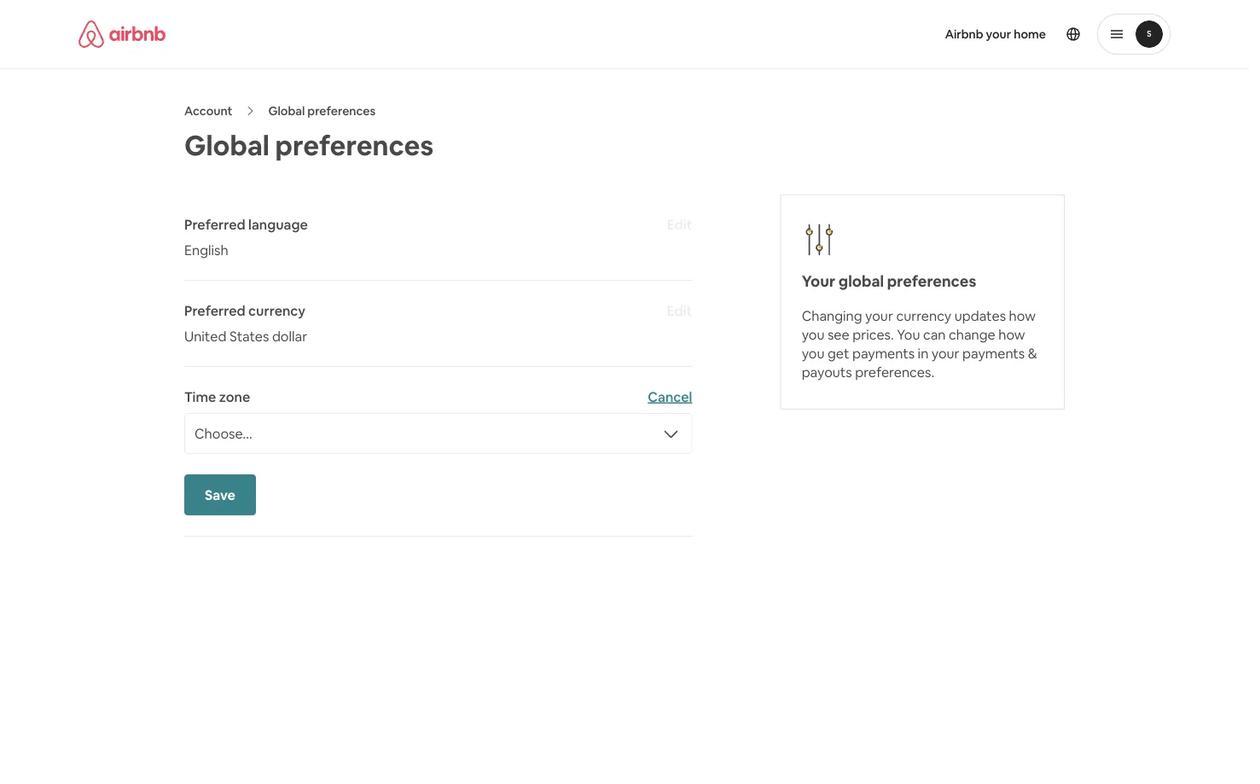 Task type: vqa. For each thing, say whether or not it's contained in the screenshot.
&
yes



Task type: locate. For each thing, give the bounding box(es) containing it.
edit
[[667, 216, 693, 233], [667, 302, 693, 319]]

in
[[918, 344, 929, 362]]

language
[[249, 216, 308, 233]]

currency inside "preferred currency united states dollar"
[[249, 302, 305, 319]]

&
[[1028, 344, 1038, 362]]

your global preferences
[[802, 271, 977, 292]]

states
[[230, 327, 269, 345]]

payouts
[[802, 363, 853, 381]]

1 horizontal spatial payments
[[963, 344, 1025, 362]]

2 horizontal spatial your
[[986, 26, 1012, 42]]

1 payments from the left
[[853, 344, 915, 362]]

zone
[[219, 388, 250, 405]]

your for home
[[986, 26, 1012, 42]]

how up the &
[[1009, 307, 1036, 324]]

see
[[828, 326, 850, 343]]

you
[[802, 326, 825, 343], [802, 344, 825, 362]]

preferences
[[308, 103, 376, 119], [275, 127, 434, 163], [888, 271, 977, 292]]

0 horizontal spatial payments
[[853, 344, 915, 362]]

payments down prices.
[[853, 344, 915, 362]]

0 vertical spatial edit
[[667, 216, 693, 233]]

global down account link
[[184, 127, 270, 163]]

dollar
[[272, 327, 307, 345]]

edit button for preferred language english
[[667, 215, 693, 234]]

0 vertical spatial preferred
[[184, 216, 246, 233]]

1 horizontal spatial currency
[[897, 307, 952, 324]]

preferred inside preferred language english
[[184, 216, 246, 233]]

your up prices.
[[866, 307, 894, 324]]

1 edit button from the top
[[667, 215, 693, 234]]

account
[[184, 103, 233, 119]]

0 vertical spatial edit button
[[667, 215, 693, 234]]

1 edit from the top
[[667, 216, 693, 233]]

your
[[986, 26, 1012, 42], [866, 307, 894, 324], [932, 344, 960, 362]]

payments
[[853, 344, 915, 362], [963, 344, 1025, 362]]

preferred for english
[[184, 216, 246, 233]]

home
[[1014, 26, 1047, 42]]

can
[[924, 326, 946, 343]]

1 vertical spatial you
[[802, 344, 825, 362]]

0 vertical spatial your
[[986, 26, 1012, 42]]

2 vertical spatial your
[[932, 344, 960, 362]]

your left home
[[986, 26, 1012, 42]]

2 edit button from the top
[[667, 301, 693, 320]]

save button
[[184, 475, 256, 516]]

profile element
[[645, 0, 1171, 68]]

1 you from the top
[[802, 326, 825, 343]]

united
[[184, 327, 227, 345]]

preferences.
[[856, 363, 935, 381]]

global
[[268, 103, 305, 119], [184, 127, 270, 163]]

currency up dollar
[[249, 302, 305, 319]]

get
[[828, 344, 850, 362]]

how down updates
[[999, 326, 1026, 343]]

0 horizontal spatial your
[[866, 307, 894, 324]]

airbnb
[[946, 26, 984, 42]]

currency up can
[[897, 307, 952, 324]]

1 vertical spatial edit
[[667, 302, 693, 319]]

currency
[[249, 302, 305, 319], [897, 307, 952, 324]]

your inside profile element
[[986, 26, 1012, 42]]

edit for preferred currency united states dollar
[[667, 302, 693, 319]]

how
[[1009, 307, 1036, 324], [999, 326, 1026, 343]]

airbnb your home link
[[935, 16, 1057, 52]]

2 vertical spatial preferences
[[888, 271, 977, 292]]

preferred for united
[[184, 302, 246, 319]]

edit button
[[667, 215, 693, 234], [667, 301, 693, 320]]

preferred
[[184, 216, 246, 233], [184, 302, 246, 319]]

2 preferred from the top
[[184, 302, 246, 319]]

your
[[802, 271, 836, 292]]

preferred inside "preferred currency united states dollar"
[[184, 302, 246, 319]]

currency inside changing your currency updates how you see prices. you can change how you get payments in your payments & payouts preferences.
[[897, 307, 952, 324]]

your down can
[[932, 344, 960, 362]]

global preferences
[[268, 103, 376, 119], [184, 127, 434, 163]]

1 preferred from the top
[[184, 216, 246, 233]]

your for currency
[[866, 307, 894, 324]]

1 horizontal spatial your
[[932, 344, 960, 362]]

2 edit from the top
[[667, 302, 693, 319]]

0 horizontal spatial currency
[[249, 302, 305, 319]]

1 vertical spatial edit button
[[667, 301, 693, 320]]

1 vertical spatial global preferences
[[184, 127, 434, 163]]

global right account link
[[268, 103, 305, 119]]

global
[[839, 271, 884, 292]]

preferred up "english" in the top left of the page
[[184, 216, 246, 233]]

payments down change at top right
[[963, 344, 1025, 362]]

1 vertical spatial your
[[866, 307, 894, 324]]

changing
[[802, 307, 863, 324]]

0 vertical spatial you
[[802, 326, 825, 343]]

0 vertical spatial preferences
[[308, 103, 376, 119]]

you up payouts
[[802, 344, 825, 362]]

preferred up united
[[184, 302, 246, 319]]

2 payments from the left
[[963, 344, 1025, 362]]

you left see
[[802, 326, 825, 343]]

0 vertical spatial how
[[1009, 307, 1036, 324]]

1 vertical spatial preferred
[[184, 302, 246, 319]]



Task type: describe. For each thing, give the bounding box(es) containing it.
time zone
[[184, 388, 250, 405]]

2 you from the top
[[802, 344, 825, 362]]

you
[[897, 326, 921, 343]]

english
[[184, 241, 228, 259]]

airbnb your home
[[946, 26, 1047, 42]]

account link
[[184, 103, 233, 119]]

edit button for preferred currency united states dollar
[[667, 301, 693, 320]]

preferred language english
[[184, 216, 308, 259]]

time
[[184, 388, 216, 405]]

1 vertical spatial how
[[999, 326, 1026, 343]]

preferred currency united states dollar
[[184, 302, 307, 345]]

edit for preferred language english
[[667, 216, 693, 233]]

change
[[949, 326, 996, 343]]

changing your currency updates how you see prices. you can change how you get payments in your payments & payouts preferences.
[[802, 307, 1038, 381]]

prices.
[[853, 326, 894, 343]]

0 vertical spatial global preferences
[[268, 103, 376, 119]]

save
[[205, 486, 236, 504]]

0 vertical spatial global
[[268, 103, 305, 119]]

1 vertical spatial global
[[184, 127, 270, 163]]

1 vertical spatial preferences
[[275, 127, 434, 163]]

cancel button
[[648, 388, 693, 406]]

cancel
[[648, 388, 693, 405]]

updates
[[955, 307, 1006, 324]]



